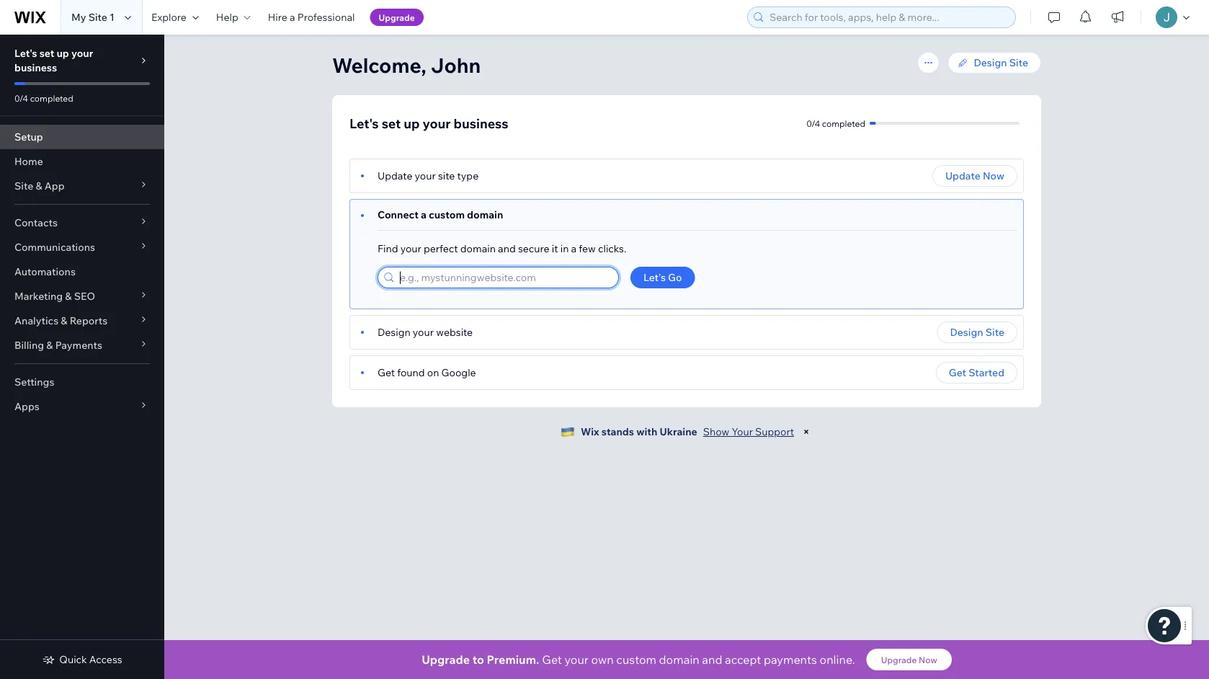 Task type: describe. For each thing, give the bounding box(es) containing it.
update your site type
[[378, 169, 479, 182]]

upgrade now button
[[867, 649, 952, 671]]

my
[[71, 11, 86, 23]]

2 vertical spatial domain
[[659, 653, 700, 667]]

support
[[756, 425, 795, 438]]

quick
[[59, 653, 87, 666]]

1 horizontal spatial business
[[454, 115, 509, 131]]

my site 1
[[71, 11, 115, 23]]

home link
[[0, 149, 164, 174]]

home
[[14, 155, 43, 168]]

upgrade to premium. get your own custom domain and accept payments online.
[[422, 653, 856, 667]]

design site button
[[938, 322, 1018, 343]]

with
[[637, 425, 658, 438]]

seo
[[74, 290, 95, 302]]

let's set up your business inside sidebar element
[[14, 47, 93, 74]]

go
[[668, 271, 683, 284]]

1 horizontal spatial get
[[542, 653, 562, 667]]

find
[[378, 242, 398, 255]]

2 horizontal spatial a
[[571, 242, 577, 255]]

in
[[561, 242, 569, 255]]

1
[[110, 11, 115, 23]]

on
[[427, 366, 439, 379]]

quick access button
[[42, 653, 122, 666]]

1 vertical spatial set
[[382, 115, 401, 131]]

connect a custom domain
[[378, 208, 504, 221]]

completed inside sidebar element
[[30, 93, 73, 103]]

let's inside 'button'
[[644, 271, 666, 284]]

business inside let's set up your business
[[14, 61, 57, 74]]

set inside sidebar element
[[39, 47, 54, 59]]

update now button
[[933, 165, 1018, 187]]

1 horizontal spatial 0/4 completed
[[807, 118, 866, 129]]

a for custom
[[421, 208, 427, 221]]

up inside let's set up your business
[[57, 47, 69, 59]]

your right find at the left
[[401, 242, 422, 255]]

billing & payments button
[[0, 333, 164, 358]]

0/4 completed inside sidebar element
[[14, 93, 73, 103]]

upgrade for upgrade to premium. get your own custom domain and accept payments online.
[[422, 653, 470, 667]]

communications
[[14, 241, 95, 253]]

get started button
[[937, 362, 1018, 384]]

get started
[[949, 366, 1005, 379]]

& for marketing
[[65, 290, 72, 302]]

get for get found on google
[[378, 366, 395, 379]]

billing
[[14, 339, 44, 352]]

automations
[[14, 265, 76, 278]]

own
[[592, 653, 614, 667]]

perfect
[[424, 242, 458, 255]]

let's go button
[[631, 267, 695, 288]]

google
[[442, 366, 476, 379]]

get for get started
[[949, 366, 967, 379]]

design site inside button
[[951, 326, 1005, 339]]

contacts
[[14, 216, 58, 229]]

upgrade button
[[370, 9, 424, 26]]

settings link
[[0, 370, 164, 394]]

site & app button
[[0, 174, 164, 198]]

stands
[[602, 425, 635, 438]]

explore
[[151, 11, 187, 23]]

0 vertical spatial and
[[498, 242, 516, 255]]

type
[[457, 169, 479, 182]]

a for professional
[[290, 11, 295, 23]]

secure
[[518, 242, 550, 255]]

1 horizontal spatial let's
[[350, 115, 379, 131]]

marketing & seo button
[[0, 284, 164, 309]]

0 horizontal spatial custom
[[429, 208, 465, 221]]

0 vertical spatial design site
[[975, 56, 1029, 69]]

found
[[397, 366, 425, 379]]

analytics
[[14, 314, 59, 327]]

analytics & reports button
[[0, 309, 164, 333]]

domain for perfect
[[461, 242, 496, 255]]

design your website
[[378, 326, 473, 339]]

contacts button
[[0, 211, 164, 235]]

show your support button
[[704, 425, 795, 438]]

0/4 inside sidebar element
[[14, 93, 28, 103]]

access
[[89, 653, 122, 666]]

Search for tools, apps, help & more... field
[[766, 7, 1012, 27]]

1 vertical spatial completed
[[823, 118, 866, 129]]

welcome,
[[332, 52, 427, 78]]

settings
[[14, 376, 54, 388]]



Task type: vqa. For each thing, say whether or not it's contained in the screenshot.
leftmost 0/4 Completed
yes



Task type: locate. For each thing, give the bounding box(es) containing it.
professional
[[298, 11, 355, 23]]

now
[[983, 169, 1005, 182], [919, 654, 938, 665]]

0 vertical spatial custom
[[429, 208, 465, 221]]

business up type
[[454, 115, 509, 131]]

payments
[[764, 653, 818, 667]]

completed
[[30, 93, 73, 103], [823, 118, 866, 129]]

1 horizontal spatial 0/4
[[807, 118, 821, 129]]

your
[[732, 425, 753, 438]]

get found on google
[[378, 366, 476, 379]]

1 update from the left
[[378, 169, 413, 182]]

apps
[[14, 400, 39, 413]]

billing & payments
[[14, 339, 102, 352]]

domain for custom
[[467, 208, 504, 221]]

0 vertical spatial let's
[[14, 47, 37, 59]]

& for analytics
[[61, 314, 67, 327]]

& right billing
[[46, 339, 53, 352]]

online.
[[820, 653, 856, 667]]

2 vertical spatial let's
[[644, 271, 666, 284]]

0/4
[[14, 93, 28, 103], [807, 118, 821, 129]]

wix
[[581, 425, 600, 438]]

hire
[[268, 11, 288, 23]]

update now
[[946, 169, 1005, 182]]

your down my
[[71, 47, 93, 59]]

design
[[975, 56, 1008, 69], [378, 326, 411, 339], [951, 326, 984, 339]]

your up the update your site type
[[423, 115, 451, 131]]

1 vertical spatial a
[[421, 208, 427, 221]]

update for update your site type
[[378, 169, 413, 182]]

your inside let's set up your business
[[71, 47, 93, 59]]

now for update now
[[983, 169, 1005, 182]]

1 horizontal spatial let's set up your business
[[350, 115, 509, 131]]

1 vertical spatial 0/4 completed
[[807, 118, 866, 129]]

website
[[436, 326, 473, 339]]

0 horizontal spatial let's set up your business
[[14, 47, 93, 74]]

1 vertical spatial now
[[919, 654, 938, 665]]

1 vertical spatial let's
[[350, 115, 379, 131]]

& for billing
[[46, 339, 53, 352]]

0 vertical spatial 0/4 completed
[[14, 93, 73, 103]]

& left reports
[[61, 314, 67, 327]]

john
[[431, 52, 481, 78]]

let's set up your business
[[14, 47, 93, 74], [350, 115, 509, 131]]

get right premium.
[[542, 653, 562, 667]]

2 horizontal spatial get
[[949, 366, 967, 379]]

2 horizontal spatial upgrade
[[882, 654, 917, 665]]

payments
[[55, 339, 102, 352]]

a right "hire"
[[290, 11, 295, 23]]

few
[[579, 242, 596, 255]]

1 vertical spatial 0/4
[[807, 118, 821, 129]]

get inside "button"
[[949, 366, 967, 379]]

0 horizontal spatial 0/4 completed
[[14, 93, 73, 103]]

0 horizontal spatial get
[[378, 366, 395, 379]]

&
[[36, 180, 42, 192], [65, 290, 72, 302], [61, 314, 67, 327], [46, 339, 53, 352]]

upgrade up welcome, john
[[379, 12, 415, 23]]

connect
[[378, 208, 419, 221]]

1 horizontal spatial up
[[404, 115, 420, 131]]

business
[[14, 61, 57, 74], [454, 115, 509, 131]]

a
[[290, 11, 295, 23], [421, 208, 427, 221], [571, 242, 577, 255]]

your left site
[[415, 169, 436, 182]]

site
[[88, 11, 107, 23], [1010, 56, 1029, 69], [14, 180, 33, 192], [986, 326, 1005, 339]]

show
[[704, 425, 730, 438]]

1 vertical spatial up
[[404, 115, 420, 131]]

get
[[378, 366, 395, 379], [949, 366, 967, 379], [542, 653, 562, 667]]

and left secure
[[498, 242, 516, 255]]

0 vertical spatial set
[[39, 47, 54, 59]]

ukraine
[[660, 425, 698, 438]]

1 horizontal spatial and
[[703, 653, 723, 667]]

get left found
[[378, 366, 395, 379]]

domain right perfect
[[461, 242, 496, 255]]

0 horizontal spatial 0/4
[[14, 93, 28, 103]]

0 horizontal spatial update
[[378, 169, 413, 182]]

site
[[438, 169, 455, 182]]

domain up find your perfect domain and secure it in a few clicks.
[[467, 208, 504, 221]]

2 vertical spatial a
[[571, 242, 577, 255]]

0 horizontal spatial business
[[14, 61, 57, 74]]

it
[[552, 242, 558, 255]]

design site link
[[949, 52, 1042, 74]]

reports
[[70, 314, 108, 327]]

a right in at top
[[571, 242, 577, 255]]

0 vertical spatial completed
[[30, 93, 73, 103]]

marketing & seo
[[14, 290, 95, 302]]

1 vertical spatial domain
[[461, 242, 496, 255]]

upgrade left the to
[[422, 653, 470, 667]]

design inside button
[[951, 326, 984, 339]]

find your perfect domain and secure it in a few clicks.
[[378, 242, 627, 255]]

app
[[45, 180, 65, 192]]

set
[[39, 47, 54, 59], [382, 115, 401, 131]]

0 horizontal spatial and
[[498, 242, 516, 255]]

2 update from the left
[[946, 169, 981, 182]]

accept
[[725, 653, 762, 667]]

1 horizontal spatial custom
[[617, 653, 657, 667]]

0 vertical spatial domain
[[467, 208, 504, 221]]

& left seo
[[65, 290, 72, 302]]

a inside "link"
[[290, 11, 295, 23]]

& left app
[[36, 180, 42, 192]]

domain left accept
[[659, 653, 700, 667]]

0 horizontal spatial now
[[919, 654, 938, 665]]

site inside button
[[986, 326, 1005, 339]]

& inside dropdown button
[[61, 314, 67, 327]]

1 horizontal spatial a
[[421, 208, 427, 221]]

automations link
[[0, 260, 164, 284]]

e.g., mystunningwebsite.com field
[[396, 268, 614, 288]]

let's go
[[644, 271, 683, 284]]

let's set up your business up the update your site type
[[350, 115, 509, 131]]

1 horizontal spatial completed
[[823, 118, 866, 129]]

0 vertical spatial a
[[290, 11, 295, 23]]

setup
[[14, 131, 43, 143]]

1 vertical spatial and
[[703, 653, 723, 667]]

1 vertical spatial let's set up your business
[[350, 115, 509, 131]]

help button
[[208, 0, 259, 35]]

0 vertical spatial 0/4
[[14, 93, 28, 103]]

upgrade for upgrade
[[379, 12, 415, 23]]

hire a professional
[[268, 11, 355, 23]]

clicks.
[[598, 242, 627, 255]]

0 horizontal spatial a
[[290, 11, 295, 23]]

& for site
[[36, 180, 42, 192]]

custom right own
[[617, 653, 657, 667]]

0 horizontal spatial up
[[57, 47, 69, 59]]

upgrade now
[[882, 654, 938, 665]]

1 horizontal spatial update
[[946, 169, 981, 182]]

custom up perfect
[[429, 208, 465, 221]]

started
[[969, 366, 1005, 379]]

0/4 completed
[[14, 93, 73, 103], [807, 118, 866, 129]]

sidebar element
[[0, 35, 164, 679]]

upgrade right online.
[[882, 654, 917, 665]]

business up setup
[[14, 61, 57, 74]]

1 horizontal spatial set
[[382, 115, 401, 131]]

welcome, john
[[332, 52, 481, 78]]

custom
[[429, 208, 465, 221], [617, 653, 657, 667]]

1 vertical spatial business
[[454, 115, 509, 131]]

site & app
[[14, 180, 65, 192]]

update
[[378, 169, 413, 182], [946, 169, 981, 182]]

0 horizontal spatial completed
[[30, 93, 73, 103]]

marketing
[[14, 290, 63, 302]]

1 horizontal spatial now
[[983, 169, 1005, 182]]

setup link
[[0, 125, 164, 149]]

wix stands with ukraine show your support
[[581, 425, 795, 438]]

0 horizontal spatial upgrade
[[379, 12, 415, 23]]

your left the 'website'
[[413, 326, 434, 339]]

apps button
[[0, 394, 164, 419]]

get left the started at the right
[[949, 366, 967, 379]]

update inside button
[[946, 169, 981, 182]]

0 vertical spatial business
[[14, 61, 57, 74]]

let's inside let's set up your business
[[14, 47, 37, 59]]

upgrade
[[379, 12, 415, 23], [422, 653, 470, 667], [882, 654, 917, 665]]

0 vertical spatial now
[[983, 169, 1005, 182]]

2 horizontal spatial let's
[[644, 271, 666, 284]]

premium.
[[487, 653, 540, 667]]

quick access
[[59, 653, 122, 666]]

design site
[[975, 56, 1029, 69], [951, 326, 1005, 339]]

and left accept
[[703, 653, 723, 667]]

1 horizontal spatial upgrade
[[422, 653, 470, 667]]

help
[[216, 11, 238, 23]]

0 vertical spatial up
[[57, 47, 69, 59]]

up
[[57, 47, 69, 59], [404, 115, 420, 131]]

communications button
[[0, 235, 164, 260]]

analytics & reports
[[14, 314, 108, 327]]

let's set up your business down my
[[14, 47, 93, 74]]

site inside popup button
[[14, 180, 33, 192]]

let's
[[14, 47, 37, 59], [350, 115, 379, 131], [644, 271, 666, 284]]

your left own
[[565, 653, 589, 667]]

update for update now
[[946, 169, 981, 182]]

and
[[498, 242, 516, 255], [703, 653, 723, 667]]

0 horizontal spatial let's
[[14, 47, 37, 59]]

now for upgrade now
[[919, 654, 938, 665]]

hire a professional link
[[259, 0, 364, 35]]

a right connect
[[421, 208, 427, 221]]

0 horizontal spatial set
[[39, 47, 54, 59]]

to
[[473, 653, 484, 667]]

0 vertical spatial let's set up your business
[[14, 47, 93, 74]]

upgrade for upgrade now
[[882, 654, 917, 665]]

1 vertical spatial custom
[[617, 653, 657, 667]]

1 vertical spatial design site
[[951, 326, 1005, 339]]



